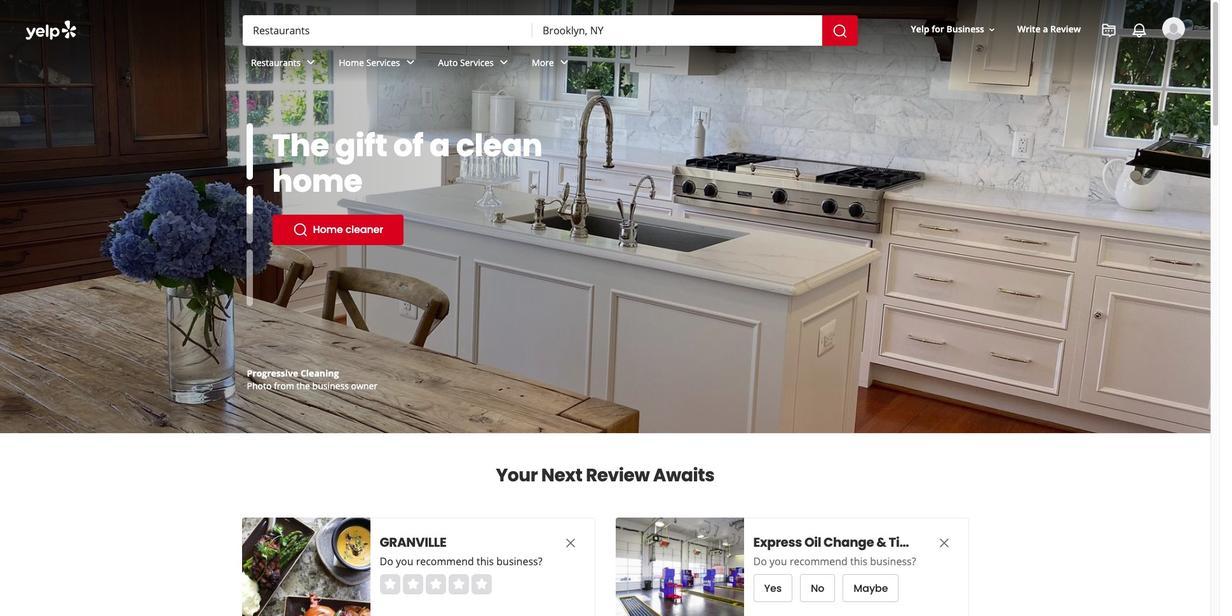 Task type: locate. For each thing, give the bounding box(es) containing it.
you for express oil change & tire engineers
[[770, 555, 787, 569]]

business? for express oil change & tire engineers
[[870, 555, 916, 569]]

next
[[541, 463, 582, 488]]

yelp for business button
[[906, 18, 1002, 41]]

1 do you recommend this business? from the left
[[380, 555, 542, 569]]

business? down the tire
[[870, 555, 916, 569]]

0 horizontal spatial services
[[366, 56, 400, 68]]

this down express oil change & tire engineers
[[850, 555, 867, 569]]

business?
[[496, 555, 542, 569], [870, 555, 916, 569]]

auto services link
[[428, 46, 522, 83]]

maybe button
[[843, 574, 899, 602]]

1 24 chevron down v2 image from the left
[[303, 55, 319, 70]]

0 horizontal spatial do
[[380, 555, 393, 569]]

a right the write at the right of the page
[[1043, 23, 1048, 35]]

services down find field
[[366, 56, 400, 68]]

yes
[[764, 581, 782, 596]]

business? down granville link in the left bottom of the page
[[496, 555, 542, 569]]

1 horizontal spatial 24 chevron down v2 image
[[556, 55, 572, 70]]

the
[[296, 380, 310, 392]]

a right the of
[[429, 125, 450, 167]]

recommend down oil
[[790, 555, 848, 569]]

this
[[477, 555, 494, 569], [850, 555, 867, 569]]

the gift of a clean home
[[272, 125, 542, 203]]

services for auto services
[[460, 56, 494, 68]]

24 chevron down v2 image
[[303, 55, 319, 70], [556, 55, 572, 70]]

services inside home services link
[[366, 56, 400, 68]]

24 chevron down v2 image
[[403, 55, 418, 70], [496, 55, 512, 70]]

do you recommend this business? down the "change"
[[753, 555, 916, 569]]

1 horizontal spatial you
[[770, 555, 787, 569]]

0 horizontal spatial 24 chevron down v2 image
[[303, 55, 319, 70]]

review for next
[[586, 463, 650, 488]]

do you recommend this business?
[[380, 555, 542, 569], [753, 555, 916, 569]]

do down granville
[[380, 555, 393, 569]]

1 this from the left
[[477, 555, 494, 569]]

do you recommend this business? for granville
[[380, 555, 542, 569]]

review right the write at the right of the page
[[1050, 23, 1081, 35]]

1 recommend from the left
[[416, 555, 474, 569]]

none field near
[[543, 24, 812, 37]]

0 horizontal spatial 24 chevron down v2 image
[[403, 55, 418, 70]]

2 do you recommend this business? from the left
[[753, 555, 916, 569]]

1 horizontal spatial 24 chevron down v2 image
[[496, 55, 512, 70]]

24 chevron down v2 image for home services
[[403, 55, 418, 70]]

24 chevron down v2 image right auto services
[[496, 55, 512, 70]]

2 none field from the left
[[543, 24, 812, 37]]

24 chevron down v2 image inside auto services link
[[496, 55, 512, 70]]

home services link
[[329, 46, 428, 83]]

2 recommend from the left
[[790, 555, 848, 569]]

1 horizontal spatial recommend
[[790, 555, 848, 569]]

1 horizontal spatial business?
[[870, 555, 916, 569]]

yelp
[[911, 23, 929, 35]]

review right the next
[[586, 463, 650, 488]]

progressive cleaning link
[[247, 367, 339, 379]]

24 chevron down v2 image inside home services link
[[403, 55, 418, 70]]

0 vertical spatial review
[[1050, 23, 1081, 35]]

home inside business categories element
[[339, 56, 364, 68]]

0 horizontal spatial do you recommend this business?
[[380, 555, 542, 569]]

restaurants
[[251, 56, 301, 68]]

1 do from the left
[[380, 555, 393, 569]]

your next review awaits
[[496, 463, 715, 488]]

0 vertical spatial a
[[1043, 23, 1048, 35]]

0 vertical spatial home
[[339, 56, 364, 68]]

2 do from the left
[[753, 555, 767, 569]]

24 chevron down v2 image right more
[[556, 55, 572, 70]]

recommend down granville link in the left bottom of the page
[[416, 555, 474, 569]]

0 horizontal spatial this
[[477, 555, 494, 569]]

awaits
[[653, 463, 715, 488]]

this for express oil change & tire engineers
[[850, 555, 867, 569]]

home cleaner link
[[272, 215, 404, 245]]

review inside write a review link
[[1050, 23, 1081, 35]]

tire
[[889, 534, 912, 552]]

home right 24 search v2 icon
[[313, 222, 343, 237]]

2 this from the left
[[850, 555, 867, 569]]

a
[[1043, 23, 1048, 35], [429, 125, 450, 167]]

1 business? from the left
[[496, 555, 542, 569]]

None radio
[[471, 574, 492, 595]]

engineers
[[915, 534, 977, 552]]

review for a
[[1050, 23, 1081, 35]]

1 services from the left
[[366, 56, 400, 68]]

24 chevron down v2 image right restaurants
[[303, 55, 319, 70]]

recommend for express oil change & tire engineers
[[790, 555, 848, 569]]

&
[[876, 534, 886, 552]]

0 horizontal spatial business?
[[496, 555, 542, 569]]

1 vertical spatial review
[[586, 463, 650, 488]]

do down express
[[753, 555, 767, 569]]

you
[[396, 555, 413, 569], [770, 555, 787, 569]]

do for granville
[[380, 555, 393, 569]]

0 horizontal spatial recommend
[[416, 555, 474, 569]]

2 24 chevron down v2 image from the left
[[556, 55, 572, 70]]

services inside auto services link
[[460, 56, 494, 68]]

24 chevron down v2 image for more
[[556, 55, 572, 70]]

you down granville
[[396, 555, 413, 569]]

1 horizontal spatial services
[[460, 56, 494, 68]]

home down find field
[[339, 56, 364, 68]]

the
[[272, 125, 329, 167]]

review
[[1050, 23, 1081, 35], [586, 463, 650, 488]]

none field up business categories element
[[543, 24, 812, 37]]

yelp for business
[[911, 23, 984, 35]]

None search field
[[0, 0, 1211, 94], [243, 15, 860, 46], [0, 0, 1211, 94], [243, 15, 860, 46]]

0 horizontal spatial a
[[429, 125, 450, 167]]

express
[[753, 534, 802, 552]]

None radio
[[380, 574, 400, 595], [403, 574, 423, 595], [425, 574, 446, 595], [448, 574, 469, 595], [380, 574, 400, 595], [403, 574, 423, 595], [425, 574, 446, 595], [448, 574, 469, 595]]

yes button
[[753, 574, 792, 602]]

1 vertical spatial a
[[429, 125, 450, 167]]

0 horizontal spatial none field
[[253, 24, 522, 37]]

none field find
[[253, 24, 522, 37]]

restaurants link
[[241, 46, 329, 83]]

none field up home services link
[[253, 24, 522, 37]]

24 chevron down v2 image for auto services
[[496, 55, 512, 70]]

1 horizontal spatial none field
[[543, 24, 812, 37]]

Near text field
[[543, 24, 812, 37]]

services right auto
[[460, 56, 494, 68]]

do you recommend this business? down granville link in the left bottom of the page
[[380, 555, 542, 569]]

24 chevron down v2 image inside the restaurants 'link'
[[303, 55, 319, 70]]

you down express
[[770, 555, 787, 569]]

1 you from the left
[[396, 555, 413, 569]]

1 none field from the left
[[253, 24, 522, 37]]

24 chevron down v2 image for restaurants
[[303, 55, 319, 70]]

home services
[[339, 56, 400, 68]]

services
[[366, 56, 400, 68], [460, 56, 494, 68]]

1 vertical spatial home
[[313, 222, 343, 237]]

24 chevron down v2 image left auto
[[403, 55, 418, 70]]

1 24 chevron down v2 image from the left
[[403, 55, 418, 70]]

1 horizontal spatial this
[[850, 555, 867, 569]]

1 horizontal spatial do
[[753, 555, 767, 569]]

1 horizontal spatial do you recommend this business?
[[753, 555, 916, 569]]

0 horizontal spatial review
[[586, 463, 650, 488]]

0 horizontal spatial you
[[396, 555, 413, 569]]

2 business? from the left
[[870, 555, 916, 569]]

None field
[[253, 24, 522, 37], [543, 24, 812, 37]]

this for granville
[[477, 555, 494, 569]]

no button
[[800, 574, 835, 602]]

this down granville link in the left bottom of the page
[[477, 555, 494, 569]]

24 chevron down v2 image inside more link
[[556, 55, 572, 70]]

1 horizontal spatial review
[[1050, 23, 1081, 35]]

do
[[380, 555, 393, 569], [753, 555, 767, 569]]

recommend
[[416, 555, 474, 569], [790, 555, 848, 569]]

select slide image
[[246, 123, 253, 180], [246, 158, 253, 215]]

home
[[339, 56, 364, 68], [313, 222, 343, 237]]

2 you from the left
[[770, 555, 787, 569]]

2 24 chevron down v2 image from the left
[[496, 55, 512, 70]]

24 search v2 image
[[293, 222, 308, 238]]

business categories element
[[241, 46, 1185, 83]]

2 services from the left
[[460, 56, 494, 68]]



Task type: describe. For each thing, give the bounding box(es) containing it.
home for home services
[[339, 56, 364, 68]]

you for granville
[[396, 555, 413, 569]]

1 horizontal spatial a
[[1043, 23, 1048, 35]]

cleaner
[[345, 222, 383, 237]]

business
[[312, 380, 349, 392]]

explore banner section banner
[[0, 0, 1211, 433]]

16 chevron down v2 image
[[987, 25, 997, 35]]

no
[[811, 581, 824, 596]]

jeremy m. image
[[1162, 17, 1185, 40]]

oil
[[804, 534, 821, 552]]

write a review
[[1017, 23, 1081, 35]]

projects image
[[1101, 23, 1116, 38]]

home cleaner
[[313, 222, 383, 237]]

express oil change & tire engineers
[[753, 534, 977, 552]]

gift
[[335, 125, 387, 167]]

user actions element
[[901, 16, 1203, 94]]

dismiss card image
[[936, 536, 952, 551]]

from
[[274, 380, 294, 392]]

of
[[393, 125, 423, 167]]

granville
[[380, 534, 446, 552]]

photo
[[247, 380, 272, 392]]

business
[[946, 23, 984, 35]]

(no rating) image
[[380, 574, 492, 595]]

clean
[[456, 125, 542, 167]]

write
[[1017, 23, 1041, 35]]

business? for granville
[[496, 555, 542, 569]]

notifications image
[[1132, 23, 1147, 38]]

2 select slide image from the top
[[246, 158, 253, 215]]

more link
[[522, 46, 582, 83]]

progressive
[[247, 367, 298, 379]]

search image
[[832, 23, 848, 39]]

dismiss card image
[[563, 536, 578, 551]]

do for express oil change & tire engineers
[[753, 555, 767, 569]]

progressive cleaning photo from the business owner
[[247, 367, 377, 392]]

Find text field
[[253, 24, 522, 37]]

granville link
[[380, 534, 539, 552]]

home for home cleaner
[[313, 222, 343, 237]]

rating element
[[380, 574, 492, 595]]

auto
[[438, 56, 458, 68]]

home
[[272, 160, 362, 203]]

recommend for granville
[[416, 555, 474, 569]]

1 select slide image from the top
[[246, 123, 253, 180]]

for
[[932, 23, 944, 35]]

maybe
[[854, 581, 888, 596]]

your
[[496, 463, 538, 488]]

cleaning
[[301, 367, 339, 379]]

do you recommend this business? for express oil change & tire engineers
[[753, 555, 916, 569]]

a inside the gift of a clean home
[[429, 125, 450, 167]]

photo of granville image
[[242, 518, 370, 616]]

express oil change & tire engineers link
[[753, 534, 977, 552]]

photo of express oil change & tire engineers image
[[615, 518, 744, 616]]

owner
[[351, 380, 377, 392]]

write a review link
[[1012, 18, 1086, 41]]

more
[[532, 56, 554, 68]]

auto services
[[438, 56, 494, 68]]

change
[[824, 534, 874, 552]]

services for home services
[[366, 56, 400, 68]]



Task type: vqa. For each thing, say whether or not it's contained in the screenshot.
Family-
no



